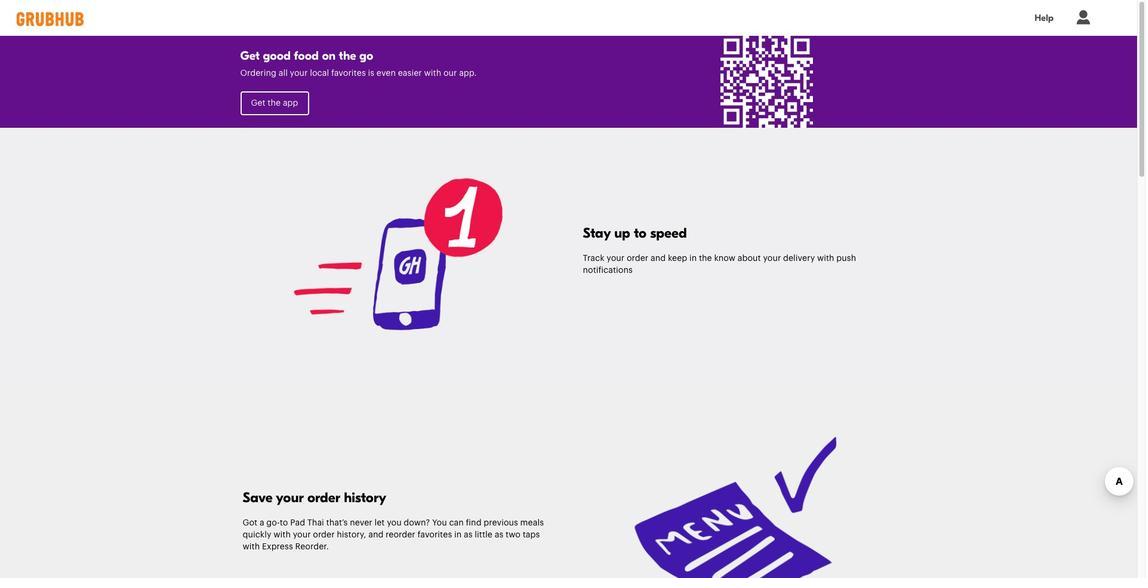 Task type: locate. For each thing, give the bounding box(es) containing it.
ordering
[[240, 69, 277, 78]]

as down previous
[[495, 531, 504, 539]]

your inside got a go-to pad thai that's never let you down? you can find previous meals quickly with your order history, and reorder favorites in as little as two taps with express reorder.
[[293, 531, 311, 539]]

and inside got a go-to pad thai that's never let you down? you can find previous meals quickly with your order history, and reorder favorites in as little as two taps with express reorder.
[[369, 531, 384, 539]]

order down stay up to speed at right top
[[627, 254, 649, 263]]

0 vertical spatial get
[[240, 49, 260, 63]]

in right the keep
[[690, 254, 697, 263]]

and inside track your order and keep in the know about your delivery with push notifications
[[651, 254, 666, 263]]

0 horizontal spatial as
[[464, 531, 473, 539]]

the inside track your order and keep in the know about your delivery with push notifications
[[699, 254, 712, 263]]

reorder
[[386, 531, 416, 539]]

1 vertical spatial to
[[280, 519, 288, 527]]

reorder.
[[295, 543, 329, 552]]

to left pad
[[280, 519, 288, 527]]

the right on
[[339, 49, 356, 63]]

with inside track your order and keep in the know about your delivery with push notifications
[[818, 254, 835, 263]]

our
[[444, 69, 457, 78]]

in down the can
[[455, 531, 462, 539]]

0 horizontal spatial and
[[369, 531, 384, 539]]

1 vertical spatial get
[[251, 99, 266, 108]]

get the app link
[[240, 91, 309, 116]]

in inside track your order and keep in the know about your delivery with push notifications
[[690, 254, 697, 263]]

your right "all"
[[290, 69, 308, 78]]

a
[[260, 519, 264, 527]]

history
[[344, 490, 387, 506]]

track your order and keep in the know about your delivery with push notifications
[[583, 254, 857, 275]]

find
[[466, 519, 482, 527]]

1 vertical spatial favorites
[[418, 531, 452, 539]]

track
[[583, 254, 605, 263]]

1 horizontal spatial in
[[690, 254, 697, 263]]

the left app
[[268, 99, 281, 108]]

you
[[432, 519, 447, 527]]

order up thai
[[308, 490, 341, 506]]

with
[[424, 69, 442, 78], [818, 254, 835, 263], [274, 531, 291, 539], [243, 543, 260, 552]]

in
[[690, 254, 697, 263], [455, 531, 462, 539]]

let
[[375, 519, 385, 527]]

2 vertical spatial the
[[699, 254, 712, 263]]

1 horizontal spatial the
[[339, 49, 356, 63]]

get up 'ordering'
[[240, 49, 260, 63]]

and
[[651, 254, 666, 263], [369, 531, 384, 539]]

0 horizontal spatial to
[[280, 519, 288, 527]]

as
[[464, 531, 473, 539], [495, 531, 504, 539]]

previous
[[484, 519, 518, 527]]

get down 'ordering'
[[251, 99, 266, 108]]

quickly
[[243, 531, 271, 539]]

get
[[240, 49, 260, 63], [251, 99, 266, 108]]

your up pad
[[276, 490, 304, 506]]

1 vertical spatial order
[[308, 490, 341, 506]]

order down thai
[[313, 531, 335, 539]]

to right up
[[634, 225, 647, 241]]

0 horizontal spatial favorites
[[331, 69, 366, 78]]

0 horizontal spatial in
[[455, 531, 462, 539]]

order
[[627, 254, 649, 263], [308, 490, 341, 506], [313, 531, 335, 539]]

favorites
[[331, 69, 366, 78], [418, 531, 452, 539]]

favorites left is
[[331, 69, 366, 78]]

1 horizontal spatial and
[[651, 254, 666, 263]]

1 horizontal spatial favorites
[[418, 531, 452, 539]]

and left the keep
[[651, 254, 666, 263]]

the left "know" on the right of page
[[699, 254, 712, 263]]

keep
[[668, 254, 688, 263]]

local
[[310, 69, 329, 78]]

grubhub image
[[12, 12, 88, 26]]

can
[[449, 519, 464, 527]]

help link
[[1023, 5, 1066, 31]]

favorites down you
[[418, 531, 452, 539]]

to
[[634, 225, 647, 241], [280, 519, 288, 527]]

and down let
[[369, 531, 384, 539]]

your
[[290, 69, 308, 78], [607, 254, 625, 263], [764, 254, 781, 263], [276, 490, 304, 506], [293, 531, 311, 539]]

you
[[387, 519, 402, 527]]

order inside track your order and keep in the know about your delivery with push notifications
[[627, 254, 649, 263]]

1 vertical spatial and
[[369, 531, 384, 539]]

0 vertical spatial and
[[651, 254, 666, 263]]

your right about
[[764, 254, 781, 263]]

is
[[368, 69, 375, 78]]

up
[[615, 225, 631, 241]]

as down find
[[464, 531, 473, 539]]

the
[[339, 49, 356, 63], [268, 99, 281, 108], [699, 254, 712, 263]]

1 horizontal spatial to
[[634, 225, 647, 241]]

taps
[[523, 531, 540, 539]]

1 vertical spatial in
[[455, 531, 462, 539]]

know
[[715, 254, 736, 263]]

with up express
[[274, 531, 291, 539]]

that's
[[326, 519, 348, 527]]

1 horizontal spatial as
[[495, 531, 504, 539]]

0 vertical spatial order
[[627, 254, 649, 263]]

your down pad
[[293, 531, 311, 539]]

on
[[322, 49, 336, 63]]

speed
[[651, 225, 687, 241]]

0 vertical spatial in
[[690, 254, 697, 263]]

little
[[475, 531, 493, 539]]

with left push at the top
[[818, 254, 835, 263]]

2 horizontal spatial the
[[699, 254, 712, 263]]

2 vertical spatial order
[[313, 531, 335, 539]]

0 horizontal spatial the
[[268, 99, 281, 108]]



Task type: vqa. For each thing, say whether or not it's contained in the screenshot.
us
no



Task type: describe. For each thing, give the bounding box(es) containing it.
even
[[377, 69, 396, 78]]

app
[[283, 99, 298, 108]]

two
[[506, 531, 521, 539]]

help
[[1035, 12, 1054, 23]]

never
[[350, 519, 373, 527]]

history,
[[337, 531, 366, 539]]

food
[[294, 49, 319, 63]]

order inside got a go-to pad thai that's never let you down? you can find previous meals quickly with your order history, and reorder favorites in as little as two taps with express reorder.
[[313, 531, 335, 539]]

order for and
[[627, 254, 649, 263]]

got
[[243, 519, 258, 527]]

stay up to speed
[[583, 225, 687, 241]]

easier
[[398, 69, 422, 78]]

pad
[[290, 519, 305, 527]]

save your order history
[[243, 490, 387, 506]]

app.
[[459, 69, 477, 78]]

delivery
[[784, 254, 815, 263]]

meals
[[521, 519, 544, 527]]

with left our
[[424, 69, 442, 78]]

got a go-to pad thai that's never let you down? you can find previous meals quickly with your order history, and reorder favorites in as little as two taps with express reorder.
[[243, 519, 544, 552]]

get good food on the go
[[240, 49, 374, 63]]

in inside got a go-to pad thai that's never let you down? you can find previous meals quickly with your order history, and reorder favorites in as little as two taps with express reorder.
[[455, 531, 462, 539]]

0 vertical spatial favorites
[[331, 69, 366, 78]]

2 as from the left
[[495, 531, 504, 539]]

go
[[360, 49, 374, 63]]

ordering all your local favorites is even easier with our app.
[[240, 69, 477, 78]]

get the app
[[251, 99, 298, 108]]

your up notifications
[[607, 254, 625, 263]]

stay
[[583, 225, 611, 241]]

get for get good food on the go
[[240, 49, 260, 63]]

push
[[837, 254, 857, 263]]

all
[[279, 69, 288, 78]]

1 vertical spatial the
[[268, 99, 281, 108]]

good
[[263, 49, 291, 63]]

0 vertical spatial to
[[634, 225, 647, 241]]

1 as from the left
[[464, 531, 473, 539]]

to inside got a go-to pad thai that's never let you down? you can find previous meals quickly with your order history, and reorder favorites in as little as two taps with express reorder.
[[280, 519, 288, 527]]

down?
[[404, 519, 430, 527]]

about
[[738, 254, 761, 263]]

notifications
[[583, 266, 633, 275]]

favorites inside got a go-to pad thai that's never let you down? you can find previous meals quickly with your order history, and reorder favorites in as little as two taps with express reorder.
[[418, 531, 452, 539]]

0 vertical spatial the
[[339, 49, 356, 63]]

get for get the app
[[251, 99, 266, 108]]

save
[[243, 490, 273, 506]]

order for history
[[308, 490, 341, 506]]

go-
[[267, 519, 280, 527]]

express
[[262, 543, 293, 552]]

with down quickly
[[243, 543, 260, 552]]

thai
[[307, 519, 324, 527]]



